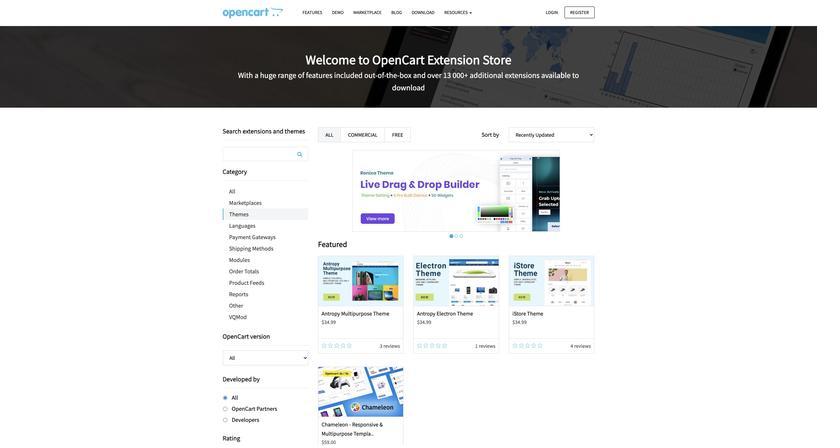 Task type: vqa. For each thing, say whether or not it's contained in the screenshot.
left Unlimited
no



Task type: locate. For each thing, give the bounding box(es) containing it.
by for sort by
[[493, 131, 499, 138]]

out-
[[364, 70, 378, 80]]

themes link
[[223, 209, 308, 220]]

all link
[[318, 127, 341, 142], [223, 186, 308, 197]]

shipping
[[229, 245, 251, 252]]

theme right electron
[[457, 310, 473, 317]]

4 reviews
[[571, 343, 591, 349]]

antropy electron theme image
[[414, 256, 499, 306]]

multipurpose inside chameleon - responsive & multipurpose templa..
[[322, 430, 353, 437]]

theme inside antropy electron theme $34.99
[[457, 310, 473, 317]]

feeds
[[250, 279, 264, 287]]

1 theme from the left
[[373, 310, 389, 317]]

0 horizontal spatial antropy
[[322, 310, 340, 317]]

vqmod link
[[223, 311, 308, 323]]

1 vertical spatial all
[[229, 188, 235, 195]]

chameleon
[[322, 421, 348, 428]]

shipping methods
[[229, 245, 274, 252]]

1 reviews from the left
[[384, 343, 400, 349]]

1 horizontal spatial $34.99
[[417, 319, 432, 325]]

2 vertical spatial all
[[232, 394, 238, 401]]

marketplaces
[[229, 199, 262, 207]]

0 horizontal spatial $34.99
[[322, 319, 336, 325]]

by right developed
[[253, 375, 260, 383]]

all link for commercial
[[318, 127, 341, 142]]

blog link
[[387, 7, 407, 18]]

huge
[[260, 70, 276, 80]]

antropy inside antropy electron theme $34.99
[[417, 310, 436, 317]]

0 vertical spatial by
[[493, 131, 499, 138]]

reviews right 4
[[575, 343, 591, 349]]

0 vertical spatial to
[[359, 51, 370, 68]]

2 theme from the left
[[457, 310, 473, 317]]

0 horizontal spatial and
[[273, 127, 284, 135]]

1 vertical spatial multipurpose
[[322, 430, 353, 437]]

resources
[[445, 9, 469, 15]]

3 reviews from the left
[[575, 343, 591, 349]]

theme
[[373, 310, 389, 317], [457, 310, 473, 317], [527, 310, 544, 317]]

developed
[[223, 375, 252, 383]]

to
[[359, 51, 370, 68], [573, 70, 579, 80]]

box
[[400, 70, 412, 80]]

theme inside antropy multipurpose theme $34.99
[[373, 310, 389, 317]]

0 horizontal spatial theme
[[373, 310, 389, 317]]

opencart down vqmod
[[223, 332, 249, 340]]

developers
[[232, 416, 259, 424]]

by right 'sort'
[[493, 131, 499, 138]]

opencart for opencart version
[[223, 332, 249, 340]]

2 vertical spatial opencart
[[232, 405, 256, 412]]

0 horizontal spatial reviews
[[384, 343, 400, 349]]

$34.99 inside antropy multipurpose theme $34.99
[[322, 319, 336, 325]]

demo link
[[327, 7, 349, 18]]

chameleon - responsive & multipurpose templa.. link
[[322, 421, 383, 437]]

extensions down store
[[505, 70, 540, 80]]

8 star light o image from the left
[[532, 343, 537, 348]]

None text field
[[223, 147, 308, 161]]

a
[[255, 70, 259, 80]]

2 $34.99 from the left
[[417, 319, 432, 325]]

1 horizontal spatial by
[[493, 131, 499, 138]]

languages
[[229, 222, 256, 229]]

opencart
[[372, 51, 425, 68], [223, 332, 249, 340], [232, 405, 256, 412]]

store
[[483, 51, 512, 68]]

available
[[542, 70, 571, 80]]

to up "out-"
[[359, 51, 370, 68]]

themes
[[285, 127, 305, 135]]

$34.99 down antropy multipurpose theme link at the bottom left of page
[[322, 319, 336, 325]]

1 $34.99 from the left
[[322, 319, 336, 325]]

over
[[427, 70, 442, 80]]

3 theme from the left
[[527, 310, 544, 317]]

2 horizontal spatial theme
[[527, 310, 544, 317]]

1 horizontal spatial extensions
[[505, 70, 540, 80]]

5 star light o image from the left
[[513, 343, 518, 348]]

$34.99 inside antropy electron theme $34.99
[[417, 319, 432, 325]]

reviews
[[384, 343, 400, 349], [479, 343, 496, 349], [575, 343, 591, 349]]

istore
[[513, 310, 526, 317]]

2 horizontal spatial $34.99
[[513, 319, 527, 325]]

1 vertical spatial to
[[573, 70, 579, 80]]

opencart up the-
[[372, 51, 425, 68]]

1 vertical spatial by
[[253, 375, 260, 383]]

1 horizontal spatial antropy
[[417, 310, 436, 317]]

extensions right search
[[243, 127, 272, 135]]

free link
[[385, 127, 411, 142]]

commercial link
[[341, 127, 385, 142]]

0 vertical spatial extensions
[[505, 70, 540, 80]]

4 star light o image from the left
[[424, 343, 429, 348]]

$34.99 down antropy electron theme link on the right bottom of the page
[[417, 319, 432, 325]]

1 horizontal spatial and
[[413, 70, 426, 80]]

download link
[[407, 7, 440, 18]]

category
[[223, 167, 247, 176]]

0 vertical spatial and
[[413, 70, 426, 80]]

with
[[238, 70, 253, 80]]

reports link
[[223, 289, 308, 300]]

opencart for opencart partners
[[232, 405, 256, 412]]

2 antropy from the left
[[417, 310, 436, 317]]

1 horizontal spatial theme
[[457, 310, 473, 317]]

6 star light o image from the left
[[525, 343, 530, 348]]

version
[[250, 332, 270, 340]]

and left themes
[[273, 127, 284, 135]]

and
[[413, 70, 426, 80], [273, 127, 284, 135]]

1 vertical spatial opencart
[[223, 332, 249, 340]]

2 horizontal spatial reviews
[[575, 343, 591, 349]]

theme right istore
[[527, 310, 544, 317]]

developed by
[[223, 375, 260, 383]]

theme for antropy electron theme
[[457, 310, 473, 317]]

1 vertical spatial all link
[[223, 186, 308, 197]]

opencart version
[[223, 332, 270, 340]]

totals
[[245, 268, 259, 275]]

and right the box
[[413, 70, 426, 80]]

$34.99 down istore
[[513, 319, 527, 325]]

0 vertical spatial multipurpose
[[341, 310, 372, 317]]

0 horizontal spatial extensions
[[243, 127, 272, 135]]

4 star light o image from the left
[[430, 343, 435, 348]]

all
[[326, 132, 334, 138], [229, 188, 235, 195], [232, 394, 238, 401]]

blog
[[392, 9, 402, 15]]

3 star light o image from the left
[[341, 343, 346, 348]]

reviews right '3' at bottom
[[384, 343, 400, 349]]

marketplace link
[[349, 7, 387, 18]]

payment gateways link
[[223, 231, 308, 243]]

-
[[349, 421, 351, 428]]

demo
[[332, 9, 344, 15]]

product feeds link
[[223, 277, 308, 289]]

reviews right the 1
[[479, 343, 496, 349]]

range
[[278, 70, 297, 80]]

extensions
[[505, 70, 540, 80], [243, 127, 272, 135]]

0 vertical spatial opencart
[[372, 51, 425, 68]]

antropy multipurpose theme $34.99
[[322, 310, 389, 325]]

None radio
[[223, 396, 227, 400], [223, 407, 227, 411], [223, 418, 227, 422], [223, 396, 227, 400], [223, 407, 227, 411], [223, 418, 227, 422]]

star light o image
[[328, 343, 333, 348], [334, 343, 340, 348], [341, 343, 346, 348], [430, 343, 435, 348], [436, 343, 441, 348], [442, 343, 448, 348], [519, 343, 524, 348], [532, 343, 537, 348], [538, 343, 543, 348]]

4
[[571, 343, 574, 349]]

features
[[303, 9, 322, 15]]

gateways
[[252, 233, 276, 241]]

0 horizontal spatial all link
[[223, 186, 308, 197]]

1 horizontal spatial to
[[573, 70, 579, 80]]

star light o image
[[322, 343, 327, 348], [347, 343, 352, 348], [417, 343, 422, 348], [424, 343, 429, 348], [513, 343, 518, 348], [525, 343, 530, 348]]

1 star light o image from the left
[[328, 343, 333, 348]]

theme up '3' at bottom
[[373, 310, 389, 317]]

2 reviews from the left
[[479, 343, 496, 349]]

welcome
[[306, 51, 356, 68]]

register
[[570, 9, 589, 15]]

antropy multipurpose theme link
[[322, 310, 389, 317]]

0 horizontal spatial by
[[253, 375, 260, 383]]

1 horizontal spatial reviews
[[479, 343, 496, 349]]

register link
[[565, 6, 595, 18]]

0 vertical spatial all link
[[318, 127, 341, 142]]

000+
[[453, 70, 468, 80]]

resources link
[[440, 7, 477, 18]]

antropy multipurpose theme image
[[319, 256, 403, 306]]

opencart partners
[[232, 405, 277, 412]]

1 horizontal spatial all link
[[318, 127, 341, 142]]

to right available
[[573, 70, 579, 80]]

0 vertical spatial all
[[326, 132, 334, 138]]

1 antropy from the left
[[322, 310, 340, 317]]

antropy inside antropy multipurpose theme $34.99
[[322, 310, 340, 317]]

antropy
[[322, 310, 340, 317], [417, 310, 436, 317]]

themes
[[229, 211, 249, 218]]

1 star light o image from the left
[[322, 343, 327, 348]]

3 $34.99 from the left
[[513, 319, 527, 325]]

opencart up "developers"
[[232, 405, 256, 412]]

all for commercial
[[326, 132, 334, 138]]



Task type: describe. For each thing, give the bounding box(es) containing it.
by for developed by
[[253, 375, 260, 383]]

featured
[[318, 239, 347, 249]]

marketplace
[[354, 9, 382, 15]]

and inside the welcome to opencart extension store with a huge range of features included out-of-the-box and over 13 000+ additional extensions available to download
[[413, 70, 426, 80]]

chameleon - responsive & multipurpose templa.. image
[[319, 367, 403, 417]]

reviews for antropy multipurpose theme
[[384, 343, 400, 349]]

theme inside istore theme $34.99
[[527, 310, 544, 317]]

templa..
[[354, 430, 374, 437]]

login
[[546, 9, 558, 15]]

electron
[[437, 310, 456, 317]]

methods
[[252, 245, 274, 252]]

theme for antropy multipurpose theme
[[373, 310, 389, 317]]

free
[[392, 132, 403, 138]]

multipurpose inside antropy multipurpose theme $34.99
[[341, 310, 372, 317]]

1
[[475, 343, 478, 349]]

ronixa opencart theme builder image
[[353, 150, 560, 232]]

13
[[443, 70, 451, 80]]

shipping methods link
[[223, 243, 308, 254]]

6 star light o image from the left
[[442, 343, 448, 348]]

istore theme link
[[513, 310, 544, 317]]

extensions inside the welcome to opencart extension store with a huge range of features included out-of-the-box and over 13 000+ additional extensions available to download
[[505, 70, 540, 80]]

responsive
[[352, 421, 379, 428]]

other link
[[223, 300, 308, 311]]

product
[[229, 279, 249, 287]]

other
[[229, 302, 243, 309]]

2 star light o image from the left
[[334, 343, 340, 348]]

login link
[[541, 6, 564, 18]]

product feeds
[[229, 279, 264, 287]]

commercial
[[348, 132, 378, 138]]

&
[[380, 421, 383, 428]]

1 vertical spatial and
[[273, 127, 284, 135]]

the-
[[387, 70, 400, 80]]

reviews for antropy electron theme
[[479, 343, 496, 349]]

welcome to opencart extension store with a huge range of features included out-of-the-box and over 13 000+ additional extensions available to download
[[238, 51, 579, 93]]

0 horizontal spatial to
[[359, 51, 370, 68]]

search image
[[298, 151, 302, 157]]

istore theme $34.99
[[513, 310, 544, 325]]

1 reviews
[[475, 343, 496, 349]]

reviews for istore theme
[[575, 343, 591, 349]]

order
[[229, 268, 243, 275]]

search
[[223, 127, 241, 135]]

of-
[[378, 70, 387, 80]]

chameleon - responsive & multipurpose templa..
[[322, 421, 383, 437]]

of
[[298, 70, 305, 80]]

included
[[334, 70, 363, 80]]

rating
[[223, 434, 240, 442]]

features link
[[298, 7, 327, 18]]

payment gateways
[[229, 233, 276, 241]]

3 star light o image from the left
[[417, 343, 422, 348]]

order totals
[[229, 268, 259, 275]]

search extensions and themes
[[223, 127, 305, 135]]

download
[[412, 9, 435, 15]]

3
[[380, 343, 383, 349]]

vqmod
[[229, 313, 247, 321]]

sort
[[482, 131, 492, 138]]

all for marketplaces
[[229, 188, 235, 195]]

modules link
[[223, 254, 308, 266]]

extension
[[428, 51, 480, 68]]

sort by
[[482, 131, 499, 138]]

antropy for antropy electron theme
[[417, 310, 436, 317]]

3 reviews
[[380, 343, 400, 349]]

languages link
[[223, 220, 308, 231]]

antropy electron theme link
[[417, 310, 473, 317]]

download
[[392, 83, 425, 93]]

9 star light o image from the left
[[538, 343, 543, 348]]

modules
[[229, 256, 250, 264]]

marketplaces link
[[223, 197, 308, 209]]

7 star light o image from the left
[[519, 343, 524, 348]]

payment
[[229, 233, 251, 241]]

all link for marketplaces
[[223, 186, 308, 197]]

$34.99 for antropy multipurpose theme
[[322, 319, 336, 325]]

$34.99 for antropy electron theme
[[417, 319, 432, 325]]

features
[[306, 70, 333, 80]]

partners
[[257, 405, 277, 412]]

antropy electron theme $34.99
[[417, 310, 473, 325]]

1 vertical spatial extensions
[[243, 127, 272, 135]]

antropy for antropy multipurpose theme
[[322, 310, 340, 317]]

5 star light o image from the left
[[436, 343, 441, 348]]

istore theme image
[[510, 256, 594, 306]]

reports
[[229, 290, 248, 298]]

additional
[[470, 70, 504, 80]]

opencart themes image
[[223, 7, 283, 19]]

$34.99 inside istore theme $34.99
[[513, 319, 527, 325]]

opencart inside the welcome to opencart extension store with a huge range of features included out-of-the-box and over 13 000+ additional extensions available to download
[[372, 51, 425, 68]]

2 star light o image from the left
[[347, 343, 352, 348]]



